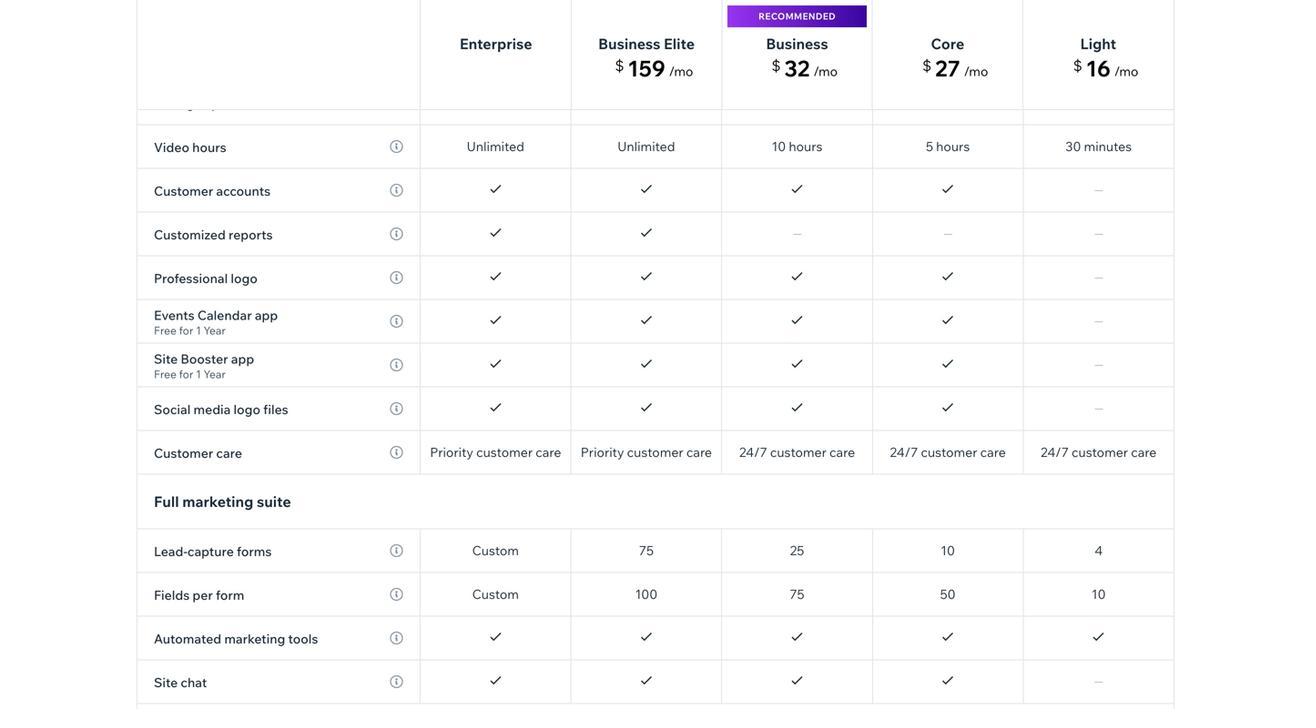 Task type: vqa. For each thing, say whether or not it's contained in the screenshot.
create
no



Task type: describe. For each thing, give the bounding box(es) containing it.
2 priority customer care from the left
[[581, 444, 712, 460]]

4 care from the left
[[981, 444, 1006, 460]]

gb for 2 gb
[[1095, 95, 1113, 111]]

2
[[1085, 95, 1092, 111]]

$ for 32
[[772, 56, 781, 75]]

core $ 27 /mo
[[923, 35, 989, 82]]

marketing for full
[[182, 493, 254, 511]]

video
[[154, 139, 189, 155]]

site booster app free for 1 year
[[154, 351, 254, 381]]

recommended
[[759, 10, 836, 22]]

professional logo
[[154, 270, 258, 286]]

1 24/7 from the left
[[739, 444, 768, 460]]

159
[[628, 55, 666, 82]]

1 24/7 customer care from the left
[[739, 444, 855, 460]]

100 for 100
[[635, 587, 658, 602]]

automated
[[154, 631, 221, 647]]

free for events calendar app
[[154, 324, 177, 337]]

business elite $ 159 /mo
[[598, 35, 695, 82]]

0 horizontal spatial 75
[[639, 543, 654, 559]]

events calendar app free for 1 year
[[154, 307, 278, 337]]

4
[[1095, 543, 1103, 559]]

2 gb
[[1085, 95, 1113, 111]]

4 customer from the left
[[921, 444, 978, 460]]

reports
[[229, 227, 273, 243]]

app for events calendar app
[[255, 307, 278, 323]]

automated marketing tools
[[154, 631, 318, 647]]

hours for video hours
[[192, 139, 227, 155]]

accounts
[[216, 183, 271, 199]]

customer for customer accounts
[[154, 183, 213, 199]]

business $ 32 /mo
[[766, 35, 838, 82]]

10 hours
[[772, 138, 823, 154]]

32
[[785, 55, 810, 82]]

5 care from the left
[[1131, 444, 1157, 460]]

100 gb
[[775, 95, 819, 111]]

25
[[790, 543, 805, 559]]

form
[[216, 587, 244, 603]]

1 priority customer care from the left
[[430, 444, 561, 460]]

3 24/7 from the left
[[1041, 444, 1069, 460]]

site chat
[[154, 675, 207, 691]]

16
[[1086, 55, 1111, 82]]

3 24/7 customer care from the left
[[1041, 444, 1157, 460]]

customer accounts
[[154, 183, 271, 199]]

full
[[154, 493, 179, 511]]

tools
[[288, 631, 318, 647]]

2 care from the left
[[687, 444, 712, 460]]

/mo inside business elite $ 159 /mo
[[669, 63, 693, 79]]

storage space
[[154, 96, 240, 112]]

1 vertical spatial 10
[[941, 543, 955, 559]]

chat
[[181, 675, 207, 691]]

year for booster
[[204, 367, 226, 381]]

core
[[931, 35, 965, 53]]

elite
[[664, 35, 695, 53]]

marketing for automated
[[224, 631, 285, 647]]

enterprise
[[460, 35, 532, 53]]

/mo for 32
[[814, 63, 838, 79]]

30
[[1066, 138, 1081, 154]]

media
[[194, 402, 231, 418]]

free for site booster app
[[154, 367, 177, 381]]

$ for 27
[[923, 56, 932, 75]]



Task type: locate. For each thing, give the bounding box(es) containing it.
year
[[204, 324, 226, 337], [204, 367, 226, 381]]

2 site from the top
[[154, 675, 178, 691]]

/mo right "27"
[[964, 63, 989, 79]]

2 horizontal spatial 10
[[1092, 587, 1106, 602]]

site
[[154, 351, 178, 367], [154, 675, 178, 691]]

light $ 16 /mo
[[1074, 35, 1139, 82]]

gb down "27"
[[948, 95, 967, 111]]

/mo down elite
[[669, 63, 693, 79]]

1 care from the left
[[536, 444, 561, 460]]

video hours
[[154, 139, 227, 155]]

priority
[[430, 444, 474, 460], [581, 444, 624, 460]]

0 vertical spatial 50
[[930, 95, 945, 111]]

2 horizontal spatial gb
[[1095, 95, 1113, 111]]

1 hours from the left
[[789, 138, 823, 154]]

logo up calendar
[[231, 270, 258, 286]]

year inside events calendar app free for 1 year
[[204, 324, 226, 337]]

2 year from the top
[[204, 367, 226, 381]]

2 hours from the left
[[936, 138, 970, 154]]

2 free from the top
[[154, 367, 177, 381]]

1 priority from the left
[[430, 444, 474, 460]]

1 vertical spatial app
[[231, 351, 254, 367]]

0 vertical spatial app
[[255, 307, 278, 323]]

$ left the "159" at top
[[615, 56, 624, 75]]

/mo right the 32
[[814, 63, 838, 79]]

gb
[[801, 95, 819, 111], [948, 95, 967, 111], [1095, 95, 1113, 111]]

site inside site booster app free for 1 year
[[154, 351, 178, 367]]

1 vertical spatial 50
[[940, 587, 956, 602]]

app for site booster app
[[231, 351, 254, 367]]

2 horizontal spatial 24/7 customer care
[[1041, 444, 1157, 460]]

3 care from the left
[[830, 444, 855, 460]]

for down booster
[[179, 367, 193, 381]]

5
[[926, 138, 934, 154]]

custom for 75
[[472, 543, 519, 559]]

for for site
[[179, 367, 193, 381]]

hours down 100 gb
[[789, 138, 823, 154]]

1 vertical spatial customer
[[154, 445, 213, 461]]

events
[[154, 307, 195, 323]]

free up social
[[154, 367, 177, 381]]

1 vertical spatial 100
[[635, 587, 658, 602]]

2 customer from the top
[[154, 445, 213, 461]]

50
[[930, 95, 945, 111], [940, 587, 956, 602]]

1 down booster
[[196, 367, 201, 381]]

$ inside core $ 27 /mo
[[923, 56, 932, 75]]

minutes
[[1084, 138, 1132, 154]]

custom
[[472, 543, 519, 559], [472, 587, 519, 602]]

for for events
[[179, 324, 193, 337]]

1 vertical spatial 75
[[790, 587, 805, 602]]

0 horizontal spatial 24/7 customer care
[[739, 444, 855, 460]]

1 free from the top
[[154, 324, 177, 337]]

100
[[775, 95, 798, 111], [635, 587, 658, 602]]

suite
[[257, 493, 291, 511]]

1 vertical spatial free
[[154, 367, 177, 381]]

1 customer from the left
[[476, 444, 533, 460]]

customer down social
[[154, 445, 213, 461]]

business inside business $ 32 /mo
[[766, 35, 829, 53]]

per
[[193, 587, 213, 603]]

social
[[154, 402, 191, 418]]

business up the 32
[[766, 35, 829, 53]]

app inside events calendar app free for 1 year
[[255, 307, 278, 323]]

$ inside business $ 32 /mo
[[772, 56, 781, 75]]

4 /mo from the left
[[1115, 63, 1139, 79]]

app inside site booster app free for 1 year
[[231, 351, 254, 367]]

1 for from the top
[[179, 324, 193, 337]]

1 horizontal spatial 24/7 customer care
[[890, 444, 1006, 460]]

unlimited
[[467, 95, 525, 111], [618, 95, 675, 111], [467, 138, 525, 154], [618, 138, 675, 154]]

/mo for 27
[[964, 63, 989, 79]]

hours right 5
[[936, 138, 970, 154]]

customized reports
[[154, 227, 273, 243]]

marketing left tools
[[224, 631, 285, 647]]

free inside events calendar app free for 1 year
[[154, 324, 177, 337]]

0 vertical spatial 10
[[772, 138, 786, 154]]

1 horizontal spatial hours
[[789, 138, 823, 154]]

/mo for 16
[[1115, 63, 1139, 79]]

/mo right 16
[[1115, 63, 1139, 79]]

1 vertical spatial site
[[154, 675, 178, 691]]

1 horizontal spatial gb
[[948, 95, 967, 111]]

year for calendar
[[204, 324, 226, 337]]

site left the chat
[[154, 675, 178, 691]]

$ inside business elite $ 159 /mo
[[615, 56, 624, 75]]

$ inside "light $ 16 /mo"
[[1074, 56, 1083, 75]]

business inside business elite $ 159 /mo
[[598, 35, 661, 53]]

fields
[[154, 587, 190, 603]]

75
[[639, 543, 654, 559], [790, 587, 805, 602]]

30 minutes
[[1066, 138, 1132, 154]]

for
[[179, 324, 193, 337], [179, 367, 193, 381]]

app
[[255, 307, 278, 323], [231, 351, 254, 367]]

$
[[615, 56, 624, 75], [772, 56, 781, 75], [923, 56, 932, 75], [1074, 56, 1083, 75]]

care
[[536, 444, 561, 460], [687, 444, 712, 460], [830, 444, 855, 460], [981, 444, 1006, 460], [1131, 444, 1157, 460], [216, 445, 242, 461]]

/mo inside business $ 32 /mo
[[814, 63, 838, 79]]

site for site booster app free for 1 year
[[154, 351, 178, 367]]

0 vertical spatial free
[[154, 324, 177, 337]]

year inside site booster app free for 1 year
[[204, 367, 226, 381]]

0 vertical spatial 1
[[196, 324, 201, 337]]

gb for 50 gb
[[948, 95, 967, 111]]

1 vertical spatial logo
[[234, 402, 261, 418]]

hours for 10 hours
[[789, 138, 823, 154]]

4 $ from the left
[[1074, 56, 1083, 75]]

1 horizontal spatial priority
[[581, 444, 624, 460]]

1 vertical spatial marketing
[[224, 631, 285, 647]]

fields per form
[[154, 587, 244, 603]]

1 site from the top
[[154, 351, 178, 367]]

app right booster
[[231, 351, 254, 367]]

/mo inside core $ 27 /mo
[[964, 63, 989, 79]]

24/7
[[739, 444, 768, 460], [890, 444, 918, 460], [1041, 444, 1069, 460]]

gb right 2
[[1095, 95, 1113, 111]]

custom for 100
[[472, 587, 519, 602]]

customer
[[154, 183, 213, 199], [154, 445, 213, 461]]

0 horizontal spatial 10
[[772, 138, 786, 154]]

27
[[935, 55, 961, 82]]

space
[[205, 96, 240, 112]]

2 priority from the left
[[581, 444, 624, 460]]

free inside site booster app free for 1 year
[[154, 367, 177, 381]]

light
[[1081, 35, 1117, 53]]

100 for 100 gb
[[775, 95, 798, 111]]

1 gb from the left
[[801, 95, 819, 111]]

app right calendar
[[255, 307, 278, 323]]

hours
[[789, 138, 823, 154], [936, 138, 970, 154], [192, 139, 227, 155]]

$ left "27"
[[923, 56, 932, 75]]

2 gb from the left
[[948, 95, 967, 111]]

1
[[196, 324, 201, 337], [196, 367, 201, 381]]

50 for 50 gb
[[930, 95, 945, 111]]

files
[[263, 402, 288, 418]]

50 for 50
[[940, 587, 956, 602]]

0 horizontal spatial hours
[[192, 139, 227, 155]]

forms
[[237, 544, 272, 560]]

customer up customized at the top left of the page
[[154, 183, 213, 199]]

1 horizontal spatial business
[[766, 35, 829, 53]]

$ left 16
[[1074, 56, 1083, 75]]

3 $ from the left
[[923, 56, 932, 75]]

customer for customer care
[[154, 445, 213, 461]]

1 custom from the top
[[472, 543, 519, 559]]

/mo
[[669, 63, 693, 79], [814, 63, 838, 79], [964, 63, 989, 79], [1115, 63, 1139, 79]]

0 horizontal spatial priority customer care
[[430, 444, 561, 460]]

logo left files
[[234, 402, 261, 418]]

booster
[[181, 351, 228, 367]]

1 inside events calendar app free for 1 year
[[196, 324, 201, 337]]

2 customer from the left
[[627, 444, 684, 460]]

2 horizontal spatial 24/7
[[1041, 444, 1069, 460]]

gb down the 32
[[801, 95, 819, 111]]

0 horizontal spatial business
[[598, 35, 661, 53]]

1 for booster
[[196, 367, 201, 381]]

1 horizontal spatial 75
[[790, 587, 805, 602]]

year down calendar
[[204, 324, 226, 337]]

full marketing suite
[[154, 493, 291, 511]]

logo
[[231, 270, 258, 286], [234, 402, 261, 418]]

0 vertical spatial site
[[154, 351, 178, 367]]

$ for 16
[[1074, 56, 1083, 75]]

1 1 from the top
[[196, 324, 201, 337]]

1 horizontal spatial 10
[[941, 543, 955, 559]]

3 hours from the left
[[192, 139, 227, 155]]

lead-
[[154, 544, 188, 560]]

1 vertical spatial year
[[204, 367, 226, 381]]

free
[[154, 324, 177, 337], [154, 367, 177, 381]]

calendar
[[197, 307, 252, 323]]

2 vertical spatial 10
[[1092, 587, 1106, 602]]

1 vertical spatial custom
[[472, 587, 519, 602]]

hours for 5 hours
[[936, 138, 970, 154]]

customer care
[[154, 445, 242, 461]]

$ left the 32
[[772, 56, 781, 75]]

5 customer from the left
[[1072, 444, 1129, 460]]

/mo inside "light $ 16 /mo"
[[1115, 63, 1139, 79]]

business
[[598, 35, 661, 53], [766, 35, 829, 53]]

2 24/7 customer care from the left
[[890, 444, 1006, 460]]

marketing up lead-capture forms
[[182, 493, 254, 511]]

10
[[772, 138, 786, 154], [941, 543, 955, 559], [1092, 587, 1106, 602]]

1 for calendar
[[196, 324, 201, 337]]

2 business from the left
[[766, 35, 829, 53]]

1 $ from the left
[[615, 56, 624, 75]]

business up the "159" at top
[[598, 35, 661, 53]]

3 gb from the left
[[1095, 95, 1113, 111]]

3 /mo from the left
[[964, 63, 989, 79]]

0 horizontal spatial gb
[[801, 95, 819, 111]]

5 hours
[[926, 138, 970, 154]]

capture
[[188, 544, 234, 560]]

customized
[[154, 227, 226, 243]]

1 year from the top
[[204, 324, 226, 337]]

0 vertical spatial 75
[[639, 543, 654, 559]]

for down events
[[179, 324, 193, 337]]

1 vertical spatial for
[[179, 367, 193, 381]]

social media logo files
[[154, 402, 288, 418]]

1 /mo from the left
[[669, 63, 693, 79]]

site for site chat
[[154, 675, 178, 691]]

priority customer care
[[430, 444, 561, 460], [581, 444, 712, 460]]

3 customer from the left
[[770, 444, 827, 460]]

1 vertical spatial 1
[[196, 367, 201, 381]]

0 horizontal spatial priority
[[430, 444, 474, 460]]

2 1 from the top
[[196, 367, 201, 381]]

2 custom from the top
[[472, 587, 519, 602]]

0 vertical spatial logo
[[231, 270, 258, 286]]

site left booster
[[154, 351, 178, 367]]

year down booster
[[204, 367, 226, 381]]

lead-capture forms
[[154, 544, 272, 560]]

1 up booster
[[196, 324, 201, 337]]

0 horizontal spatial 24/7
[[739, 444, 768, 460]]

24/7 customer care
[[739, 444, 855, 460], [890, 444, 1006, 460], [1041, 444, 1157, 460]]

50 gb
[[930, 95, 967, 111]]

2 24/7 from the left
[[890, 444, 918, 460]]

1 horizontal spatial 100
[[775, 95, 798, 111]]

1 horizontal spatial 24/7
[[890, 444, 918, 460]]

2 for from the top
[[179, 367, 193, 381]]

storage
[[154, 96, 202, 112]]

marketing
[[182, 493, 254, 511], [224, 631, 285, 647]]

for inside site booster app free for 1 year
[[179, 367, 193, 381]]

business for $
[[598, 35, 661, 53]]

0 vertical spatial for
[[179, 324, 193, 337]]

gb for 100 gb
[[801, 95, 819, 111]]

1 inside site booster app free for 1 year
[[196, 367, 201, 381]]

2 /mo from the left
[[814, 63, 838, 79]]

for inside events calendar app free for 1 year
[[179, 324, 193, 337]]

0 horizontal spatial 100
[[635, 587, 658, 602]]

0 vertical spatial customer
[[154, 183, 213, 199]]

2 $ from the left
[[772, 56, 781, 75]]

2 horizontal spatial hours
[[936, 138, 970, 154]]

professional
[[154, 270, 228, 286]]

customer
[[476, 444, 533, 460], [627, 444, 684, 460], [770, 444, 827, 460], [921, 444, 978, 460], [1072, 444, 1129, 460]]

6 care from the left
[[216, 445, 242, 461]]

0 vertical spatial year
[[204, 324, 226, 337]]

0 vertical spatial 100
[[775, 95, 798, 111]]

0 vertical spatial custom
[[472, 543, 519, 559]]

business for 32
[[766, 35, 829, 53]]

1 business from the left
[[598, 35, 661, 53]]

0 vertical spatial marketing
[[182, 493, 254, 511]]

free down events
[[154, 324, 177, 337]]

hours right video
[[192, 139, 227, 155]]

1 customer from the top
[[154, 183, 213, 199]]

1 horizontal spatial priority customer care
[[581, 444, 712, 460]]



